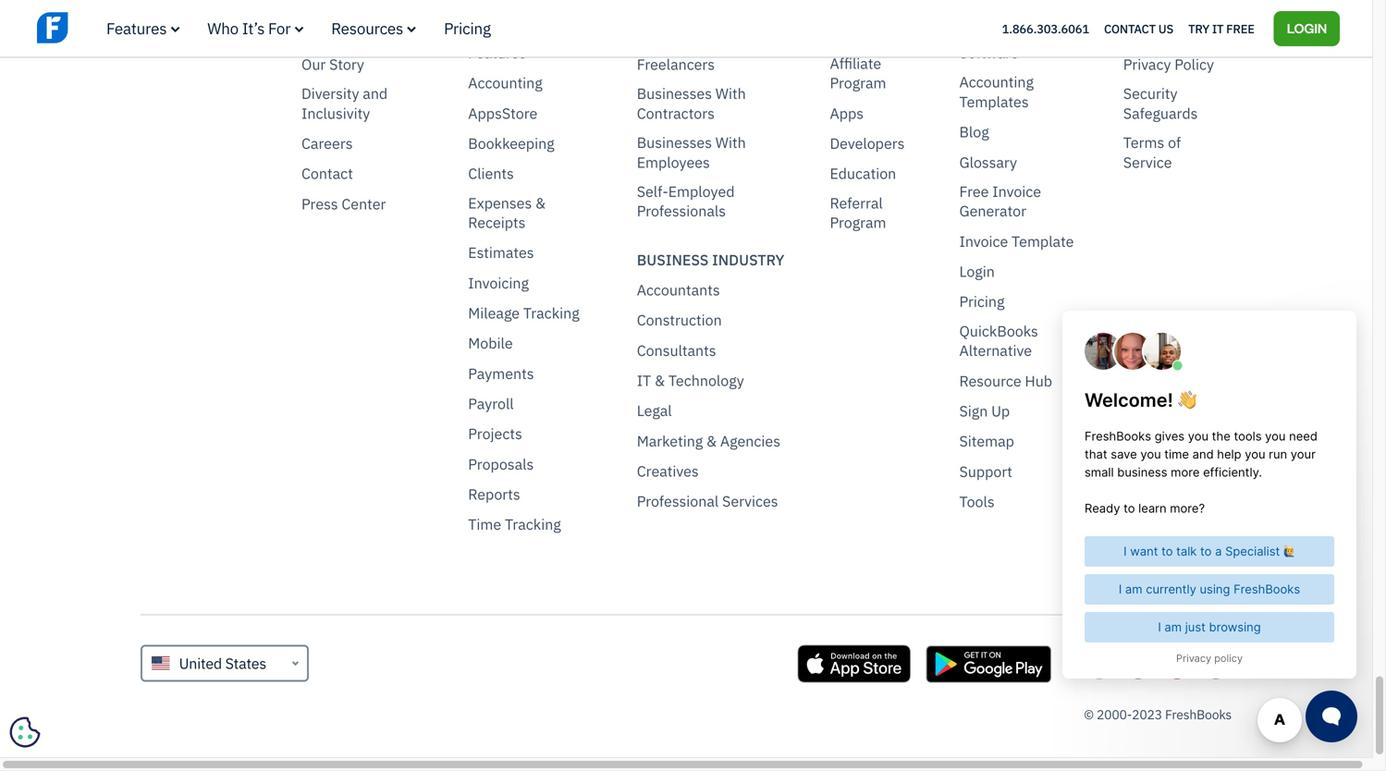 Task type: describe. For each thing, give the bounding box(es) containing it.
states
[[225, 654, 266, 673]]

privacy
[[1124, 54, 1172, 74]]

quickbooks alternative link
[[960, 321, 1087, 361]]

receipts
[[468, 213, 526, 232]]

employed
[[669, 182, 735, 201]]

0 vertical spatial free
[[1227, 21, 1255, 36]]

generator
[[960, 201, 1027, 221]]

security
[[1124, 84, 1178, 103]]

cookie consent banner dialog
[[14, 530, 291, 744]]

careers link
[[302, 134, 353, 153]]

diversity and inclusivity
[[302, 84, 388, 123]]

try
[[1189, 21, 1210, 36]]

us for contact us
[[1159, 21, 1174, 36]]

appsstore
[[468, 103, 538, 123]]

about us
[[302, 24, 362, 44]]

freshbooks inside all freshbooks features
[[489, 23, 567, 43]]

mileage tracking link
[[468, 303, 580, 323]]

resource hub link
[[960, 371, 1053, 391]]

apps link
[[830, 103, 864, 123]]

payroll
[[468, 394, 514, 414]]

1 vertical spatial pricing
[[960, 292, 1005, 312]]

affiliate
[[830, 53, 882, 73]]

free inside 'free invoice generator'
[[960, 182, 989, 201]]

payments link
[[468, 364, 534, 384]]

with for businesses with contractors
[[716, 84, 746, 103]]

quickbooks alternative
[[960, 321, 1039, 361]]

payments
[[468, 364, 534, 383]]

1 vertical spatial invoice
[[960, 232, 1009, 251]]

time
[[468, 515, 502, 534]]

clients
[[468, 164, 514, 183]]

creatives link
[[637, 462, 699, 481]]

accessibility
[[1124, 24, 1207, 44]]

accountants link
[[637, 280, 720, 300]]

hub
[[1025, 371, 1053, 391]]

mileage tracking
[[468, 303, 580, 323]]

businesses with employees
[[637, 133, 746, 172]]

free invoice generator link
[[960, 182, 1087, 221]]

security safeguards link
[[1124, 84, 1232, 123]]

business industry
[[637, 250, 785, 270]]

alternative
[[960, 341, 1032, 361]]

reports
[[468, 485, 521, 504]]

©
[[1084, 706, 1094, 723]]

sign up
[[960, 402, 1010, 421]]

0 horizontal spatial pricing
[[444, 18, 491, 38]]

0 horizontal spatial login link
[[960, 262, 995, 282]]

contact us link
[[1105, 16, 1174, 40]]

invoicing
[[468, 273, 529, 293]]

sign up link
[[960, 402, 1010, 421]]

app store image
[[798, 645, 911, 683]]

technology
[[669, 371, 744, 390]]

apps
[[830, 103, 864, 123]]

sign
[[960, 402, 988, 421]]

our story
[[302, 54, 364, 74]]

quickbooks
[[960, 321, 1039, 341]]

features link
[[106, 18, 180, 38]]

& for marketing
[[707, 431, 717, 451]]

resources link
[[331, 18, 416, 38]]

diversity
[[302, 84, 359, 103]]

invoice inside 'free invoice generator'
[[993, 182, 1042, 201]]

& for expenses
[[536, 193, 546, 213]]

1.866.303.6061
[[1002, 21, 1090, 36]]

accessibility link
[[1124, 24, 1207, 44]]

developers link
[[830, 134, 905, 153]]

1 horizontal spatial login
[[1287, 19, 1328, 36]]

about
[[302, 24, 342, 44]]

agencies
[[721, 431, 781, 451]]

© 2000-2023 freshbooks
[[1084, 706, 1232, 723]]

tracking for time tracking
[[505, 515, 561, 534]]

businesses for contractors
[[637, 84, 712, 103]]

professional services
[[637, 492, 779, 511]]

press center link
[[302, 194, 386, 214]]

with for businesses with employees
[[716, 133, 746, 152]]

our
[[302, 54, 326, 74]]

accounting for templates
[[960, 72, 1034, 92]]

freelancers link
[[637, 54, 715, 74]]

employees
[[637, 152, 710, 172]]

press center
[[302, 194, 386, 213]]

estimates link
[[468, 243, 534, 263]]

services
[[723, 492, 779, 511]]

resource hub
[[960, 371, 1053, 391]]

us for about us
[[345, 24, 362, 44]]

legal
[[637, 401, 672, 421]]

google play image
[[926, 645, 1052, 683]]

mobile link
[[468, 334, 513, 353]]

bookkeeping link
[[468, 134, 555, 153]]

who it's for
[[207, 18, 291, 38]]

who it's for link
[[207, 18, 304, 38]]

referral program link
[[830, 193, 923, 233]]

blog
[[960, 122, 990, 142]]

consultants
[[637, 341, 717, 360]]

referral program
[[830, 193, 887, 232]]

contact for contact
[[302, 164, 353, 183]]

accounting up appsstore
[[468, 73, 543, 93]]

legal link
[[637, 401, 672, 421]]

professional
[[637, 492, 719, 511]]

time tracking link
[[468, 515, 561, 535]]

reports link
[[468, 485, 521, 505]]

businesses for employees
[[637, 133, 712, 152]]

united
[[179, 654, 222, 673]]

expenses & receipts
[[468, 193, 546, 232]]

privacy policy link
[[1124, 54, 1215, 74]]

1.866.303.6061 link
[[1002, 21, 1090, 36]]



Task type: locate. For each thing, give the bounding box(es) containing it.
expenses
[[468, 193, 532, 213]]

1 vertical spatial with
[[716, 133, 746, 152]]

accounting software
[[960, 23, 1034, 62]]

program down affiliate at the top right of page
[[830, 73, 887, 93]]

2000-
[[1097, 706, 1132, 723]]

of
[[1168, 133, 1181, 152]]

businesses inside businesses with employees
[[637, 133, 712, 152]]

1 horizontal spatial pricing
[[960, 292, 1005, 312]]

all freshbooks features
[[468, 23, 567, 62]]

0 vertical spatial invoice
[[993, 182, 1042, 201]]

education link
[[830, 164, 897, 184]]

business
[[637, 250, 709, 270]]

0 horizontal spatial &
[[536, 193, 546, 213]]

contact us
[[1105, 21, 1174, 36]]

resources
[[331, 18, 403, 38]]

features inside all freshbooks features
[[468, 43, 527, 62]]

accounting templates
[[960, 72, 1034, 111]]

us left the try
[[1159, 21, 1174, 36]]

1 horizontal spatial free
[[1227, 21, 1255, 36]]

expenses & receipts link
[[468, 193, 600, 233]]

accounting link
[[468, 73, 543, 93]]

program for affiliate
[[830, 73, 887, 93]]

freshbooks right 2023 in the bottom right of the page
[[1166, 706, 1232, 723]]

& right expenses at the top
[[536, 193, 546, 213]]

login link right the try it free on the top right of page
[[1275, 11, 1340, 46]]

twitter image
[[1084, 648, 1116, 679]]

1 vertical spatial login link
[[960, 262, 995, 282]]

1 vertical spatial businesses
[[637, 133, 712, 152]]

0 horizontal spatial free
[[960, 182, 989, 201]]

program down referral
[[830, 213, 887, 232]]

free right it
[[1227, 21, 1255, 36]]

bookkeeping
[[468, 134, 555, 153]]

inclusivity
[[302, 103, 370, 123]]

1 vertical spatial &
[[655, 371, 665, 390]]

2 horizontal spatial &
[[707, 431, 717, 451]]

security safeguards
[[1124, 84, 1198, 123]]

accounting inside accounting software link
[[960, 23, 1034, 43]]

us up story
[[345, 24, 362, 44]]

it
[[1213, 21, 1224, 36]]

invoice up generator
[[993, 182, 1042, 201]]

0 vertical spatial freshbooks
[[489, 23, 567, 43]]

freshbooks
[[489, 23, 567, 43], [1166, 706, 1232, 723]]

login link down invoice template link
[[960, 262, 995, 282]]

1 horizontal spatial us
[[1159, 21, 1174, 36]]

marketing & agencies
[[637, 431, 781, 451]]

pricing link up quickbooks
[[960, 292, 1005, 312]]

2 businesses from the top
[[637, 133, 712, 152]]

consultants link
[[637, 341, 717, 361]]

0 horizontal spatial login
[[960, 262, 995, 281]]

1 vertical spatial contact
[[302, 164, 353, 183]]

glossary link
[[960, 152, 1018, 172]]

all
[[468, 23, 486, 43]]

united states
[[179, 654, 266, 673]]

youtube image
[[1162, 648, 1193, 679]]

1 horizontal spatial &
[[655, 371, 665, 390]]

self-
[[637, 182, 669, 201]]

1 vertical spatial tracking
[[505, 515, 561, 534]]

tools
[[960, 492, 995, 512]]

free invoice generator
[[960, 182, 1042, 221]]

features left the who
[[106, 18, 167, 38]]

invoicing link
[[468, 273, 529, 293]]

invoice template
[[960, 232, 1074, 251]]

free up generator
[[960, 182, 989, 201]]

pricing up quickbooks
[[960, 292, 1005, 312]]

0 vertical spatial tracking
[[523, 303, 580, 323]]

1 vertical spatial program
[[830, 213, 887, 232]]

contact down careers link
[[302, 164, 353, 183]]

sitemap
[[960, 432, 1015, 451]]

instagram image
[[1201, 648, 1232, 679]]

2 program from the top
[[830, 213, 887, 232]]

cookie preferences image
[[10, 717, 40, 748]]

1 vertical spatial freshbooks
[[1166, 706, 1232, 723]]

mobile
[[468, 334, 513, 353]]

estimates
[[468, 243, 534, 262]]

freelancers
[[637, 54, 715, 74]]

contact link
[[302, 164, 353, 184]]

& for it
[[655, 371, 665, 390]]

facebook image
[[1123, 648, 1155, 679]]

invoice template link
[[960, 232, 1074, 251]]

invoice down generator
[[960, 232, 1009, 251]]

& right it
[[655, 371, 665, 390]]

0 vertical spatial businesses
[[637, 84, 712, 103]]

1 vertical spatial features
[[468, 43, 527, 62]]

tracking for mileage tracking
[[523, 303, 580, 323]]

templates
[[960, 92, 1029, 111]]

0 vertical spatial with
[[716, 84, 746, 103]]

businesses with contractors
[[637, 84, 746, 123]]

1 vertical spatial free
[[960, 182, 989, 201]]

accounting inside accounting templates link
[[960, 72, 1034, 92]]

self-employed professionals link
[[637, 182, 793, 221]]

tracking right mileage
[[523, 303, 580, 323]]

1 horizontal spatial login link
[[1275, 11, 1340, 46]]

1 horizontal spatial pricing link
[[960, 292, 1005, 312]]

0 vertical spatial contact
[[1105, 21, 1156, 36]]

login down invoice template link
[[960, 262, 995, 281]]

0 vertical spatial program
[[830, 73, 887, 93]]

0 vertical spatial login
[[1287, 19, 1328, 36]]

accounting up templates at the right
[[960, 72, 1034, 92]]

proposals link
[[468, 455, 534, 474]]

policy
[[1175, 54, 1215, 74]]

contact for contact us
[[1105, 21, 1156, 36]]

payroll link
[[468, 394, 514, 414]]

try it free
[[1189, 21, 1255, 36]]

1 horizontal spatial contact
[[1105, 21, 1156, 36]]

& left the agencies
[[707, 431, 717, 451]]

0 horizontal spatial pricing link
[[444, 18, 491, 38]]

press
[[302, 194, 338, 213]]

affiliate program
[[830, 53, 887, 93]]

0 vertical spatial pricing
[[444, 18, 491, 38]]

contact up privacy
[[1105, 21, 1156, 36]]

tracking right time
[[505, 515, 561, 534]]

with inside businesses with employees
[[716, 133, 746, 152]]

1 vertical spatial login
[[960, 262, 995, 281]]

accounting up software
[[960, 23, 1034, 43]]

marketing & agencies link
[[637, 431, 781, 451]]

2 with from the top
[[716, 133, 746, 152]]

accounting software link
[[960, 23, 1087, 63]]

0 horizontal spatial contact
[[302, 164, 353, 183]]

and
[[363, 84, 388, 103]]

with up businesses with employees link
[[716, 84, 746, 103]]

support
[[960, 462, 1013, 481]]

0 horizontal spatial freshbooks
[[489, 23, 567, 43]]

try it free link
[[1189, 16, 1255, 40]]

login right the try it free on the top right of page
[[1287, 19, 1328, 36]]

businesses inside businesses with contractors
[[637, 84, 712, 103]]

contact
[[1105, 21, 1156, 36], [302, 164, 353, 183]]

mileage
[[468, 303, 520, 323]]

features down all
[[468, 43, 527, 62]]

dialog
[[0, 0, 1387, 772]]

accounting templates link
[[960, 72, 1087, 112]]

freshbooks logo image
[[37, 10, 180, 45]]

accounting
[[960, 23, 1034, 43], [960, 72, 1034, 92], [468, 73, 543, 93]]

with inside businesses with contractors
[[716, 84, 746, 103]]

businesses up employees
[[637, 133, 712, 152]]

1 horizontal spatial features
[[468, 43, 527, 62]]

2023
[[1132, 706, 1163, 723]]

1 vertical spatial pricing link
[[960, 292, 1005, 312]]

0 horizontal spatial features
[[106, 18, 167, 38]]

software
[[960, 43, 1019, 62]]

with down businesses with contractors link
[[716, 133, 746, 152]]

1 program from the top
[[830, 73, 887, 93]]

accountants
[[637, 280, 720, 300]]

professionals
[[637, 201, 726, 221]]

2 vertical spatial &
[[707, 431, 717, 451]]

0 vertical spatial &
[[536, 193, 546, 213]]

center
[[342, 194, 386, 213]]

marketing
[[637, 431, 703, 451]]

1 horizontal spatial freshbooks
[[1166, 706, 1232, 723]]

1 businesses from the top
[[637, 84, 712, 103]]

creatives
[[637, 462, 699, 481]]

with
[[716, 84, 746, 103], [716, 133, 746, 152]]

education
[[830, 164, 897, 183]]

business industry link
[[637, 250, 785, 270]]

about us link
[[302, 24, 362, 44]]

businesses up contractors
[[637, 84, 712, 103]]

construction
[[637, 311, 722, 330]]

0 horizontal spatial us
[[345, 24, 362, 44]]

pricing link up accounting link
[[444, 18, 491, 38]]

it & technology
[[637, 371, 744, 390]]

accounting for software
[[960, 23, 1034, 43]]

proposals
[[468, 455, 534, 474]]

all freshbooks features link
[[468, 23, 600, 63]]

freshbooks right all
[[489, 23, 567, 43]]

our story link
[[302, 54, 364, 74]]

0 vertical spatial pricing link
[[444, 18, 491, 38]]

0 vertical spatial login link
[[1275, 11, 1340, 46]]

program for referral
[[830, 213, 887, 232]]

pricing up accounting link
[[444, 18, 491, 38]]

businesses
[[637, 84, 712, 103], [637, 133, 712, 152]]

& inside expenses & receipts
[[536, 193, 546, 213]]

0 vertical spatial features
[[106, 18, 167, 38]]

1 with from the top
[[716, 84, 746, 103]]

businesses with employees link
[[637, 133, 793, 172]]

clients link
[[468, 164, 514, 184]]



